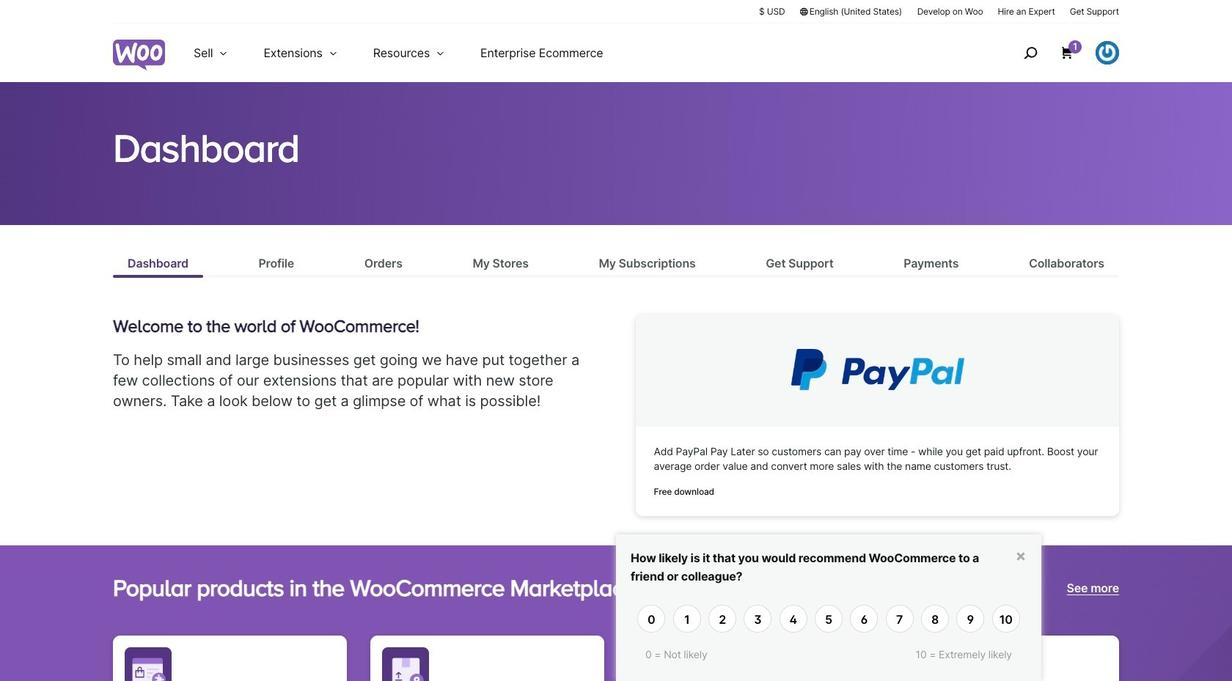 Task type: vqa. For each thing, say whether or not it's contained in the screenshot.
The most customizable ecommerce platform for building your online business. at the bottom of page
no



Task type: describe. For each thing, give the bounding box(es) containing it.
search image
[[1019, 41, 1042, 65]]



Task type: locate. For each thing, give the bounding box(es) containing it.
open account menu image
[[1096, 41, 1119, 65]]

service navigation menu element
[[992, 29, 1119, 77]]



